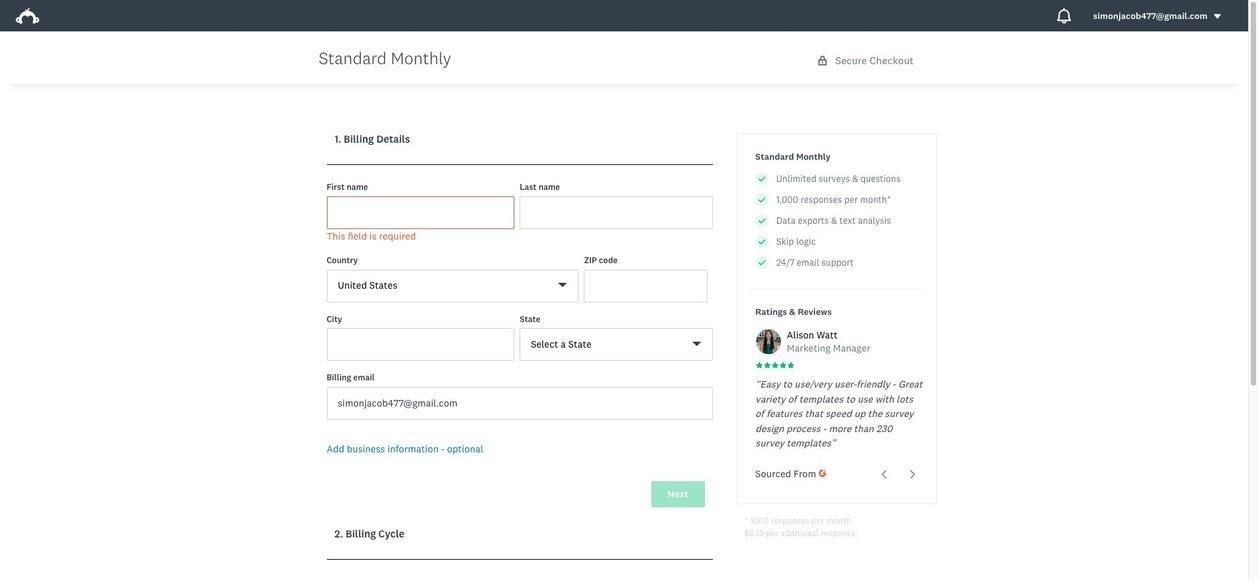 Task type: vqa. For each thing, say whether or not it's contained in the screenshot.
telephone field
yes



Task type: describe. For each thing, give the bounding box(es) containing it.
products icon image
[[1057, 8, 1072, 24]]



Task type: locate. For each thing, give the bounding box(es) containing it.
None text field
[[327, 196, 515, 229], [520, 196, 713, 229], [327, 328, 515, 361], [327, 387, 713, 420], [327, 196, 515, 229], [520, 196, 713, 229], [327, 328, 515, 361], [327, 387, 713, 420]]

chevronright image
[[908, 470, 918, 480]]

None telephone field
[[584, 270, 708, 302]]

chevronleft image
[[880, 470, 890, 480]]

dropdown arrow image
[[1213, 12, 1222, 21]]

surveymonkey logo image
[[16, 8, 39, 24]]



